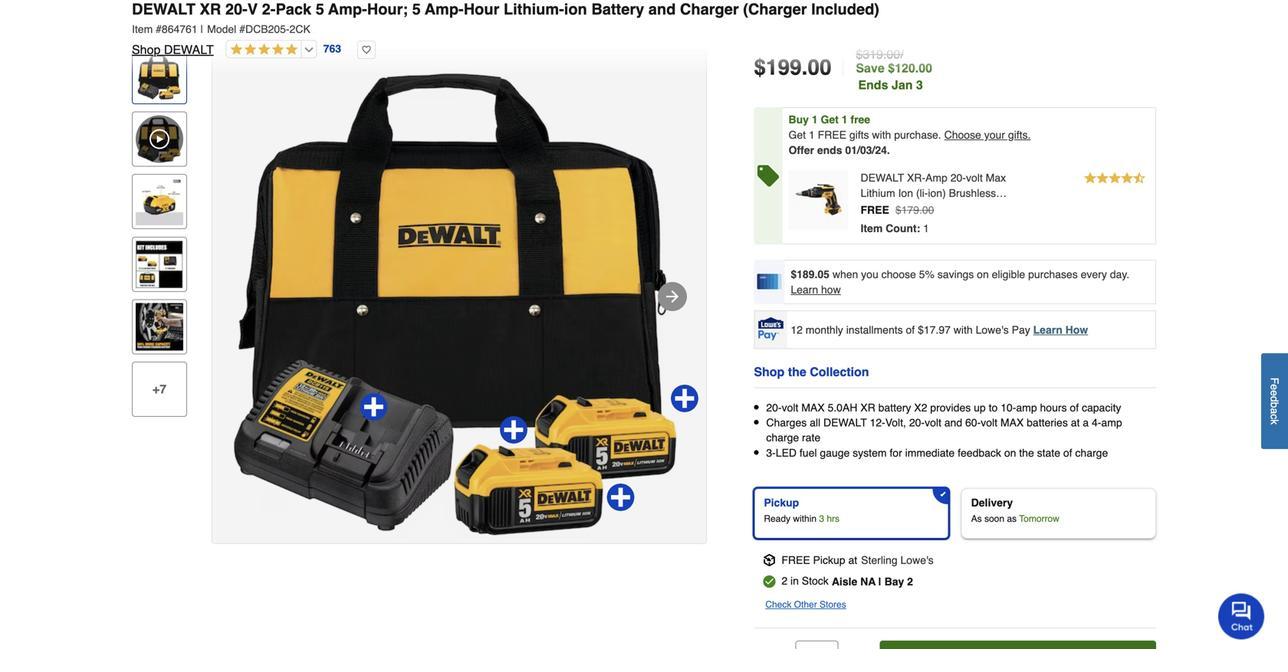 Task type: vqa. For each thing, say whether or not it's contained in the screenshot.
at to the top
yes



Task type: describe. For each thing, give the bounding box(es) containing it.
1 vertical spatial of
[[1071, 402, 1079, 414]]

10-
[[1001, 402, 1017, 414]]

choose
[[882, 269, 917, 281]]

learn how button
[[791, 282, 841, 298]]

screw
[[861, 203, 891, 215]]

offer
[[789, 144, 815, 157]]

tag filled image
[[758, 165, 779, 187]]

20- down x2
[[910, 417, 925, 429]]

free for free $ 179 . 00 item count: 1
[[861, 204, 890, 216]]

4-
[[1092, 417, 1102, 429]]

all
[[810, 417, 821, 429]]

1 inside get 1 free gifts with purchase . choose your gifts. offer ends 01/03/24.
[[809, 129, 815, 141]]

system
[[853, 447, 887, 459]]

pack
[[276, 0, 312, 18]]

na
[[861, 576, 876, 588]]

179
[[902, 204, 920, 216]]

(li-
[[917, 187, 929, 199]]

lowes pay logo image
[[756, 318, 787, 341]]

1 e from the top
[[1269, 385, 1282, 391]]

as
[[972, 514, 983, 525]]

model
[[207, 23, 237, 35]]

save
[[856, 61, 885, 75]]

tomorrow
[[1020, 514, 1060, 525]]

+7
[[153, 382, 167, 397]]

xr-amp 20-volt max lithium ion (li-ion) brushless screw gun
[[861, 172, 1007, 215]]

delivery
[[972, 497, 1014, 509]]

chat invite button image
[[1219, 593, 1266, 640]]

f e e d b a c k
[[1269, 378, 1282, 425]]

$189.05
[[791, 269, 830, 281]]

2ck
[[290, 23, 311, 35]]

and inside 20-volt max 5.0ah xr battery x2 provides up to 10-amp hours of capacity charges all dewalt 12-volt, 20-volt and 60-volt max batteries at a 4-amp charge rate 3-led fuel gauge system for immediate feedback on the state of charge
[[945, 417, 963, 429]]

savings
[[938, 269, 975, 281]]

2 5 from the left
[[412, 0, 421, 18]]

other
[[795, 600, 818, 611]]

dewalt down the 864761 on the top left of page
[[164, 43, 214, 57]]

hour;
[[367, 0, 408, 18]]

purchases
[[1029, 269, 1078, 281]]

volt inside the xr-amp 20-volt max lithium ion (li-ion) brushless screw gun
[[967, 172, 983, 184]]

xr inside dewalt xr 20-v 2-pack 5 amp-hour; 5 amp-hour lithium-ion battery and charger (charger included) item # 864761 | model # dcb205-2ck
[[200, 0, 221, 18]]

monthly
[[806, 324, 844, 336]]

0 horizontal spatial the
[[788, 365, 807, 379]]

0 horizontal spatial 2
[[782, 575, 788, 588]]

dewalt  #dcb205-2ck - thumbnail3 image
[[136, 241, 183, 288]]

on inside $189.05 when you choose 5% savings on eligible purchases every day. learn how
[[978, 269, 989, 281]]

1 vertical spatial |
[[841, 54, 847, 81]]

lithium-
[[504, 0, 564, 18]]

1 horizontal spatial get
[[821, 114, 839, 126]]

ready
[[764, 514, 791, 525]]

20- inside the xr-amp 20-volt max lithium ion (li-ion) brushless screw gun
[[951, 172, 967, 184]]

k
[[1269, 420, 1282, 425]]

1 vertical spatial pickup
[[814, 555, 846, 567]]

20-volt max 5.0ah xr battery x2 provides up to 10-amp hours of capacity charges all dewalt 12-volt, 20-volt and 60-volt max batteries at a 4-amp charge rate 3-led fuel gauge system for immediate feedback on the state of charge
[[767, 402, 1123, 459]]

count:
[[886, 222, 921, 235]]

0 horizontal spatial $
[[754, 55, 766, 80]]

0 horizontal spatial .
[[802, 55, 808, 80]]

check other stores
[[766, 600, 847, 611]]

free for free pickup at sterling lowe's
[[782, 555, 811, 567]]

$ 199 . 00
[[754, 55, 832, 80]]

1 # from the left
[[156, 23, 162, 35]]

shop dewalt
[[132, 43, 214, 57]]

jan
[[892, 78, 913, 92]]

delivery as soon as tomorrow
[[972, 497, 1060, 525]]

volt down x2
[[925, 417, 942, 429]]

pickup image
[[764, 555, 776, 567]]

0 horizontal spatial lowe's
[[901, 555, 934, 567]]

gifts.
[[1009, 129, 1031, 141]]

ends
[[859, 78, 889, 92]]

+7 button
[[132, 362, 187, 417]]

12 monthly installments of $17.97 with lowe's pay learn how
[[791, 324, 1089, 336]]

$ inside free $ 179 . 00 item count: 1
[[896, 204, 902, 216]]

0 vertical spatial 00
[[808, 55, 832, 80]]

every
[[1081, 269, 1108, 281]]

free pickup at sterling lowe's
[[782, 555, 934, 567]]

x2
[[915, 402, 928, 414]]

dcb205-
[[245, 23, 290, 35]]

to
[[989, 402, 998, 414]]

dewalt xr 20-v 2-pack 5 amp-hour; 5 amp-hour lithium-ion battery and charger (charger included) item # 864761 | model # dcb205-2ck
[[132, 0, 880, 35]]

check other stores button
[[766, 598, 847, 613]]

f e e d b a c k button
[[1262, 354, 1289, 450]]

shop for shop dewalt
[[132, 43, 161, 57]]

hour
[[464, 0, 500, 18]]

60-
[[966, 417, 981, 429]]

ion
[[899, 187, 914, 199]]

gun
[[894, 203, 914, 215]]

lithium
[[861, 187, 896, 199]]

ends
[[818, 144, 843, 157]]

4.5 stars image
[[1084, 170, 1147, 189]]

1 inside free $ 179 . 00 item count: 1
[[924, 222, 930, 235]]

up
[[974, 402, 986, 414]]

shop the collection link
[[754, 363, 870, 382]]

5.0ah
[[828, 402, 858, 414]]

in
[[791, 575, 799, 588]]

option group containing pickup
[[748, 482, 1163, 545]]

. inside free $ 179 . 00 item count: 1
[[920, 204, 923, 216]]

soon
[[985, 514, 1005, 525]]

1 5 from the left
[[316, 0, 324, 18]]

stores
[[820, 600, 847, 611]]

0 horizontal spatial amp
[[1017, 402, 1038, 414]]

battery
[[592, 0, 645, 18]]

capacity
[[1082, 402, 1122, 414]]

1 horizontal spatial max
[[1001, 417, 1024, 429]]

1 amp- from the left
[[328, 0, 367, 18]]

(charger
[[744, 0, 807, 18]]

hours
[[1041, 402, 1068, 414]]

xr-
[[908, 172, 926, 184]]

rate
[[802, 432, 821, 444]]

feedback
[[958, 447, 1002, 459]]

pay
[[1012, 324, 1031, 336]]

1 left free on the top of the page
[[842, 114, 848, 126]]

day.
[[1111, 269, 1130, 281]]

1 horizontal spatial lowe's
[[976, 324, 1009, 336]]



Task type: locate. For each thing, give the bounding box(es) containing it.
1 vertical spatial 00
[[923, 204, 935, 216]]

fuel
[[800, 447, 817, 459]]

for
[[890, 447, 903, 459]]

a inside 20-volt max 5.0ah xr battery x2 provides up to 10-amp hours of capacity charges all dewalt 12-volt, 20-volt and 60-volt max batteries at a 4-amp charge rate 3-led fuel gauge system for immediate feedback on the state of charge
[[1083, 417, 1089, 429]]

learn how link
[[1034, 324, 1089, 336]]

$ down ion
[[896, 204, 902, 216]]

1 vertical spatial lowe's
[[901, 555, 934, 567]]

the
[[788, 365, 807, 379], [1020, 447, 1035, 459]]

1 vertical spatial learn
[[1034, 324, 1063, 336]]

led
[[776, 447, 797, 459]]

lowe's
[[976, 324, 1009, 336], [901, 555, 934, 567]]

charge down 4-
[[1076, 447, 1109, 459]]

1 horizontal spatial pickup
[[814, 555, 846, 567]]

check circle filled image
[[764, 576, 776, 588]]

0 horizontal spatial xr
[[200, 0, 221, 18]]

lowe's left pay
[[976, 324, 1009, 336]]

dewalt inside 20-volt max 5.0ah xr battery x2 provides up to 10-amp hours of capacity charges all dewalt 12-volt, 20-volt and 60-volt max batteries at a 4-amp charge rate 3-led fuel gauge system for immediate feedback on the state of charge
[[824, 417, 867, 429]]

when
[[833, 269, 859, 281]]

max
[[986, 172, 1007, 184]]

dewalt down '5.0ah'
[[824, 417, 867, 429]]

0 vertical spatial of
[[906, 324, 915, 336]]

xr up 12- at bottom right
[[861, 402, 876, 414]]

item number 8 6 4 7 6 1 and model number d c b 2 0 5 - 2 c k element
[[132, 21, 1157, 37]]

1 horizontal spatial |
[[841, 54, 847, 81]]

1 horizontal spatial 2
[[908, 576, 914, 588]]

0 horizontal spatial shop
[[132, 43, 161, 57]]

0 horizontal spatial free
[[782, 555, 811, 567]]

0 vertical spatial with
[[873, 129, 892, 141]]

1 vertical spatial with
[[954, 324, 973, 336]]

get inside get 1 free gifts with purchase . choose your gifts. offer ends 01/03/24.
[[789, 129, 806, 141]]

the left state
[[1020, 447, 1035, 459]]

0 vertical spatial |
[[201, 23, 203, 35]]

5 right 'pack'
[[316, 0, 324, 18]]

2 e from the top
[[1269, 391, 1282, 397]]

the down 12
[[788, 365, 807, 379]]

2 right bay
[[908, 576, 914, 588]]

0 horizontal spatial 3
[[820, 514, 825, 525]]

max down 10-
[[1001, 417, 1024, 429]]

of left $17.97
[[906, 324, 915, 336]]

buy 1 get 1 free
[[789, 114, 871, 126]]

purchase
[[895, 129, 939, 141]]

| left model
[[201, 23, 203, 35]]

20- inside dewalt xr 20-v 2-pack 5 amp-hour; 5 amp-hour lithium-ion battery and charger (charger included) item # 864761 | model # dcb205-2ck
[[225, 0, 248, 18]]

dewalt  #dcb205-2ck - thumbnail image
[[136, 53, 183, 101]]

immediate
[[906, 447, 955, 459]]

1 right buy
[[812, 114, 818, 126]]

0 horizontal spatial item
[[132, 23, 153, 35]]

option group
[[748, 482, 1163, 545]]

12-
[[870, 417, 886, 429]]

volt up charges
[[782, 402, 799, 414]]

0 vertical spatial on
[[978, 269, 989, 281]]

state
[[1038, 447, 1061, 459]]

2 horizontal spatial .
[[939, 129, 942, 141]]

dewalt up the 864761 on the top left of page
[[132, 0, 196, 18]]

1 vertical spatial amp
[[1102, 417, 1123, 429]]

free inside free $ 179 . 00 item count: 1
[[861, 204, 890, 216]]

learn down $189.05
[[791, 284, 819, 296]]

sterling
[[862, 555, 898, 567]]

1 vertical spatial max
[[1001, 417, 1024, 429]]

of right state
[[1064, 447, 1073, 459]]

01/03/24.
[[846, 144, 891, 157]]

0 horizontal spatial max
[[802, 402, 825, 414]]

0 vertical spatial 3
[[917, 78, 924, 92]]

hrs
[[827, 514, 840, 525]]

and down 'provides'
[[945, 417, 963, 429]]

item inside dewalt xr 20-v 2-pack 5 amp-hour; 5 amp-hour lithium-ion battery and charger (charger included) item # 864761 | model # dcb205-2ck
[[132, 23, 153, 35]]

provides
[[931, 402, 971, 414]]

on
[[978, 269, 989, 281], [1005, 447, 1017, 459]]

2 horizontal spatial |
[[879, 576, 882, 588]]

free up in at the right
[[782, 555, 811, 567]]

dewalt  #dcb205-2ck image
[[213, 50, 707, 544]]

dewalt  #dcb205-2ck - thumbnail4 image
[[136, 303, 183, 351]]

b
[[1269, 403, 1282, 409]]

free
[[851, 114, 871, 126]]

1 vertical spatial get
[[789, 129, 806, 141]]

5 right hour; on the left top of page
[[412, 0, 421, 18]]

0 horizontal spatial 00
[[808, 55, 832, 80]]

20- up model
[[225, 0, 248, 18]]

1 vertical spatial .
[[939, 129, 942, 141]]

1 vertical spatial xr
[[861, 402, 876, 414]]

. left choose
[[939, 129, 942, 141]]

amp- up 763
[[328, 0, 367, 18]]

Stepper number input field with increment and decrement buttons number field
[[796, 641, 839, 650]]

a left 4-
[[1083, 417, 1089, 429]]

item up the shop dewalt
[[132, 23, 153, 35]]

v
[[248, 0, 258, 18]]

1 horizontal spatial $
[[896, 204, 902, 216]]

2 vertical spatial free
[[782, 555, 811, 567]]

dewalt inside dewalt xr 20-v 2-pack 5 amp-hour; 5 amp-hour lithium-ion battery and charger (charger included) item # 864761 | model # dcb205-2ck
[[132, 0, 196, 18]]

0 vertical spatial lowe's
[[976, 324, 1009, 336]]

2
[[782, 575, 788, 588], [908, 576, 914, 588]]

1 horizontal spatial on
[[1005, 447, 1017, 459]]

as
[[1008, 514, 1017, 525]]

choose your gifts. button
[[945, 129, 1031, 141]]

0 vertical spatial amp
[[1017, 402, 1038, 414]]

amp
[[926, 172, 948, 184]]

864761
[[162, 23, 198, 35]]

| inside dewalt xr 20-v 2-pack 5 amp-hour; 5 amp-hour lithium-ion battery and charger (charger included) item # 864761 | model # dcb205-2ck
[[201, 23, 203, 35]]

0 vertical spatial free
[[818, 129, 847, 141]]

0 horizontal spatial get
[[789, 129, 806, 141]]

1 horizontal spatial free
[[818, 129, 847, 141]]

0 vertical spatial item
[[132, 23, 153, 35]]

free up the ends
[[818, 129, 847, 141]]

20- up charges
[[767, 402, 782, 414]]

1 horizontal spatial learn
[[1034, 324, 1063, 336]]

item inside free $ 179 . 00 item count: 1
[[861, 222, 883, 235]]

xr inside 20-volt max 5.0ah xr battery x2 provides up to 10-amp hours of capacity charges all dewalt 12-volt, 20-volt and 60-volt max batteries at a 4-amp charge rate 3-led fuel gauge system for immediate feedback on the state of charge
[[861, 402, 876, 414]]

00 right 179
[[923, 204, 935, 216]]

1 vertical spatial free
[[861, 204, 890, 216]]

0 vertical spatial get
[[821, 114, 839, 126]]

1 horizontal spatial a
[[1269, 409, 1282, 415]]

199
[[766, 55, 802, 80]]

xr up model
[[200, 0, 221, 18]]

a up k on the right of the page
[[1269, 409, 1282, 415]]

$319.00
[[856, 47, 901, 61]]

0 vertical spatial shop
[[132, 43, 161, 57]]

bay
[[885, 576, 905, 588]]

on inside 20-volt max 5.0ah xr battery x2 provides up to 10-amp hours of capacity charges all dewalt 12-volt, 20-volt and 60-volt max batteries at a 4-amp charge rate 3-led fuel gauge system for immediate feedback on the state of charge
[[1005, 447, 1017, 459]]

your
[[985, 129, 1006, 141]]

arrow right image
[[664, 288, 682, 306]]

1 up offer at right top
[[809, 129, 815, 141]]

3 inside pickup ready within 3 hrs
[[820, 514, 825, 525]]

1 vertical spatial at
[[849, 555, 858, 567]]

0 horizontal spatial charge
[[767, 432, 800, 444]]

1 vertical spatial and
[[945, 417, 963, 429]]

00
[[808, 55, 832, 80], [923, 204, 935, 216]]

e
[[1269, 385, 1282, 391], [1269, 391, 1282, 397]]

heart outline image
[[358, 41, 376, 59]]

max up all
[[802, 402, 825, 414]]

learn right pay
[[1034, 324, 1063, 336]]

included)
[[812, 0, 880, 18]]

1 vertical spatial charge
[[1076, 447, 1109, 459]]

with
[[873, 129, 892, 141], [954, 324, 973, 336]]

0 vertical spatial charge
[[767, 432, 800, 444]]

c
[[1269, 415, 1282, 420]]

1 horizontal spatial shop
[[754, 365, 785, 379]]

shop for shop the collection
[[754, 365, 785, 379]]

0 vertical spatial the
[[788, 365, 807, 379]]

d
[[1269, 397, 1282, 403]]

on left eligible
[[978, 269, 989, 281]]

lowe's up bay
[[901, 555, 934, 567]]

f
[[1269, 378, 1282, 385]]

0 vertical spatial at
[[1072, 417, 1081, 429]]

763
[[324, 43, 341, 55]]

1 vertical spatial item
[[861, 222, 883, 235]]

1 vertical spatial the
[[1020, 447, 1035, 459]]

0 horizontal spatial pickup
[[764, 497, 800, 509]]

0 horizontal spatial |
[[201, 23, 203, 35]]

volt,
[[886, 417, 907, 429]]

3 right jan
[[917, 78, 924, 92]]

product image
[[793, 174, 845, 226]]

1 horizontal spatial amp
[[1102, 417, 1123, 429]]

0 vertical spatial max
[[802, 402, 825, 414]]

e up d
[[1269, 385, 1282, 391]]

stock
[[802, 575, 829, 588]]

00 right 199
[[808, 55, 832, 80]]

1 vertical spatial shop
[[754, 365, 785, 379]]

pickup
[[764, 497, 800, 509], [814, 555, 846, 567]]

pickup up stock
[[814, 555, 846, 567]]

$319.00 /
[[856, 47, 904, 61]]

pickup inside pickup ready within 3 hrs
[[764, 497, 800, 509]]

of
[[906, 324, 915, 336], [1071, 402, 1079, 414], [1064, 447, 1073, 459]]

get up the ends
[[821, 114, 839, 126]]

aisle
[[832, 576, 858, 588]]

e up b
[[1269, 391, 1282, 397]]

2 # from the left
[[239, 23, 245, 35]]

1 horizontal spatial and
[[945, 417, 963, 429]]

charges
[[767, 417, 807, 429]]

eligible
[[992, 269, 1026, 281]]

dewalt  #dcb205-2ck - thumbnail2 image
[[136, 178, 183, 226]]

brushless
[[950, 187, 997, 199]]

0 vertical spatial $
[[754, 55, 766, 80]]

amp down capacity at the right bottom of the page
[[1102, 417, 1123, 429]]

1 vertical spatial 3
[[820, 514, 825, 525]]

dewalt
[[132, 0, 196, 18], [164, 43, 214, 57], [861, 172, 905, 184], [824, 417, 867, 429]]

1
[[812, 114, 818, 126], [842, 114, 848, 126], [809, 129, 815, 141], [924, 222, 930, 235]]

and up the item number 8 6 4 7 6 1 and model number d c b 2 0 5 - 2 c k element
[[649, 0, 676, 18]]

free down the lithium
[[861, 204, 890, 216]]

item
[[132, 23, 153, 35], [861, 222, 883, 235]]

0 vertical spatial pickup
[[764, 497, 800, 509]]

at up "2 in stock aisle na | bay 2"
[[849, 555, 858, 567]]

check
[[766, 600, 792, 611]]

0 horizontal spatial a
[[1083, 417, 1089, 429]]

item down 'screw'
[[861, 222, 883, 235]]

1 vertical spatial $
[[896, 204, 902, 216]]

20- up brushless at the top
[[951, 172, 967, 184]]

of right hours
[[1071, 402, 1079, 414]]

choose
[[945, 129, 982, 141]]

volt
[[967, 172, 983, 184], [782, 402, 799, 414], [925, 417, 942, 429], [981, 417, 998, 429]]

on right feedback on the right
[[1005, 447, 1017, 459]]

5%
[[920, 269, 935, 281]]

you
[[862, 269, 879, 281]]

shop the collection
[[754, 365, 870, 379]]

. inside get 1 free gifts with purchase . choose your gifts. offer ends 01/03/24.
[[939, 129, 942, 141]]

0 vertical spatial learn
[[791, 284, 819, 296]]

with inside get 1 free gifts with purchase . choose your gifts. offer ends 01/03/24.
[[873, 129, 892, 141]]

amp up batteries
[[1017, 402, 1038, 414]]

charge up led
[[767, 432, 800, 444]]

/
[[901, 47, 904, 61]]

0 horizontal spatial #
[[156, 23, 162, 35]]

1 horizontal spatial #
[[239, 23, 245, 35]]

learn inside $189.05 when you choose 5% savings on eligible purchases every day. learn how
[[791, 284, 819, 296]]

4.8 stars image
[[227, 43, 298, 57]]

with up 01/03/24.
[[873, 129, 892, 141]]

0 horizontal spatial at
[[849, 555, 858, 567]]

free inside get 1 free gifts with purchase . choose your gifts. offer ends 01/03/24.
[[818, 129, 847, 141]]

2 vertical spatial of
[[1064, 447, 1073, 459]]

get 1 free gifts with purchase . choose your gifts. offer ends 01/03/24.
[[789, 129, 1031, 157]]

0 horizontal spatial amp-
[[328, 0, 367, 18]]

0 horizontal spatial and
[[649, 0, 676, 18]]

buy
[[789, 114, 809, 126]]

amp-
[[328, 0, 367, 18], [425, 0, 464, 18]]

2 vertical spatial |
[[879, 576, 882, 588]]

at inside 20-volt max 5.0ah xr battery x2 provides up to 10-amp hours of capacity charges all dewalt 12-volt, 20-volt and 60-volt max batteries at a 4-amp charge rate 3-led fuel gauge system for immediate feedback on the state of charge
[[1072, 417, 1081, 429]]

0 horizontal spatial learn
[[791, 284, 819, 296]]

1 right count:
[[924, 222, 930, 235]]

2 in stock aisle na | bay 2
[[782, 575, 914, 588]]

2 left in at the right
[[782, 575, 788, 588]]

get down buy
[[789, 129, 806, 141]]

| right 'na'
[[879, 576, 882, 588]]

00 inside free $ 179 . 00 item count: 1
[[923, 204, 935, 216]]

2 horizontal spatial free
[[861, 204, 890, 216]]

1 horizontal spatial .
[[920, 204, 923, 216]]

$
[[754, 55, 766, 80], [896, 204, 902, 216]]

charger
[[680, 0, 739, 18]]

# up the shop dewalt
[[156, 23, 162, 35]]

batteries
[[1027, 417, 1069, 429]]

1 horizontal spatial amp-
[[425, 0, 464, 18]]

|
[[201, 23, 203, 35], [841, 54, 847, 81], [879, 576, 882, 588]]

. down (li-
[[920, 204, 923, 216]]

| left save
[[841, 54, 847, 81]]

and inside dewalt xr 20-v 2-pack 5 amp-hour; 5 amp-hour lithium-ion battery and charger (charger included) item # 864761 | model # dcb205-2ck
[[649, 0, 676, 18]]

1 horizontal spatial charge
[[1076, 447, 1109, 459]]

2-
[[262, 0, 276, 18]]

free $ 179 . 00 item count: 1
[[861, 204, 935, 235]]

volt down to
[[981, 417, 998, 429]]

charge
[[767, 432, 800, 444], [1076, 447, 1109, 459]]

0 horizontal spatial 5
[[316, 0, 324, 18]]

1 horizontal spatial 5
[[412, 0, 421, 18]]

collection
[[810, 365, 870, 379]]

dewalt up the lithium
[[861, 172, 905, 184]]

1 horizontal spatial 3
[[917, 78, 924, 92]]

installments
[[847, 324, 903, 336]]

3 inside save $120.00 ends jan 3
[[917, 78, 924, 92]]

0 vertical spatial xr
[[200, 0, 221, 18]]

2 amp- from the left
[[425, 0, 464, 18]]

3 left hrs
[[820, 514, 825, 525]]

1 horizontal spatial 00
[[923, 204, 935, 216]]

1 vertical spatial on
[[1005, 447, 1017, 459]]

5
[[316, 0, 324, 18], [412, 0, 421, 18]]

1 horizontal spatial with
[[954, 324, 973, 336]]

how
[[1066, 324, 1089, 336]]

2 vertical spatial .
[[920, 204, 923, 216]]

how
[[822, 284, 841, 296]]

at left 4-
[[1072, 417, 1081, 429]]

0 vertical spatial a
[[1269, 409, 1282, 415]]

$ down (charger
[[754, 55, 766, 80]]

1 vertical spatial a
[[1083, 417, 1089, 429]]

# right model
[[239, 23, 245, 35]]

a inside button
[[1269, 409, 1282, 415]]

pickup up ready at the bottom of page
[[764, 497, 800, 509]]

3-
[[767, 447, 776, 459]]

1 horizontal spatial xr
[[861, 402, 876, 414]]

the inside 20-volt max 5.0ah xr battery x2 provides up to 10-amp hours of capacity charges all dewalt 12-volt, 20-volt and 60-volt max batteries at a 4-amp charge rate 3-led fuel gauge system for immediate feedback on the state of charge
[[1020, 447, 1035, 459]]

0 vertical spatial and
[[649, 0, 676, 18]]

gauge
[[820, 447, 850, 459]]

1 horizontal spatial at
[[1072, 417, 1081, 429]]

with right $17.97
[[954, 324, 973, 336]]

volt up brushless at the top
[[967, 172, 983, 184]]

$120.00
[[889, 61, 933, 75]]

. up buy
[[802, 55, 808, 80]]

amp- right hour; on the left top of page
[[425, 0, 464, 18]]

| inside "2 in stock aisle na | bay 2"
[[879, 576, 882, 588]]



